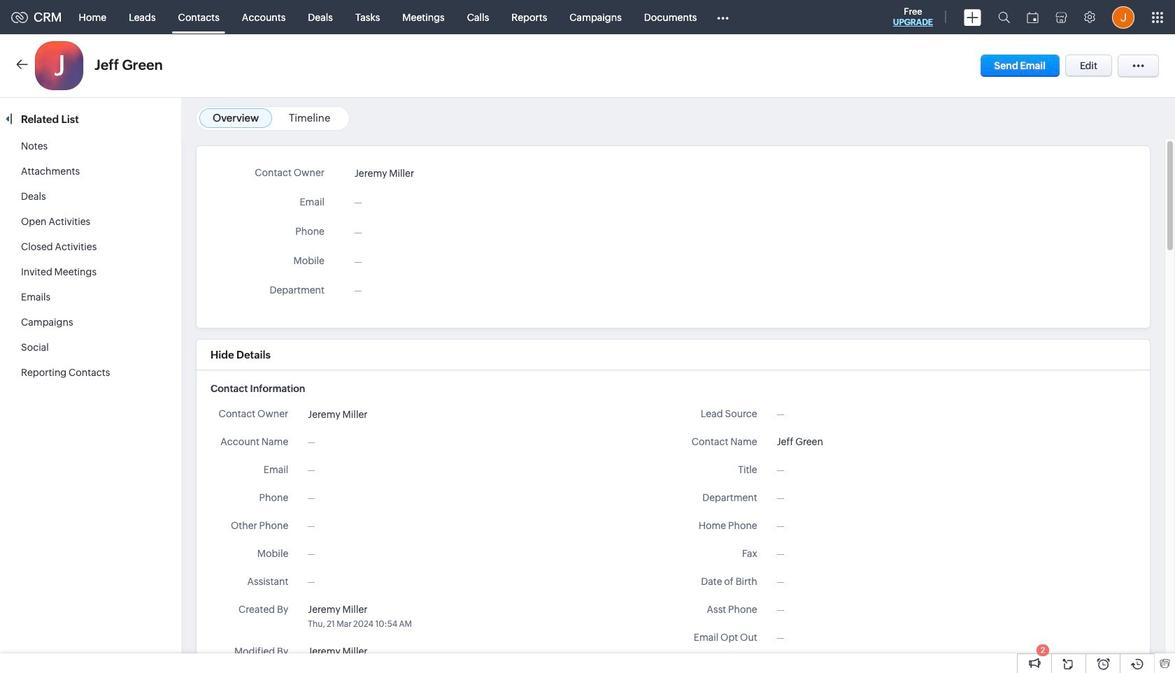 Task type: vqa. For each thing, say whether or not it's contained in the screenshot.
profile ICON
yes



Task type: describe. For each thing, give the bounding box(es) containing it.
search image
[[998, 11, 1010, 23]]

logo image
[[11, 12, 28, 23]]

profile image
[[1113, 6, 1135, 28]]

create menu element
[[956, 0, 990, 34]]

create menu image
[[964, 9, 982, 26]]

Other Modules field
[[708, 6, 738, 28]]

profile element
[[1104, 0, 1143, 34]]

calendar image
[[1027, 12, 1039, 23]]

search element
[[990, 0, 1019, 34]]



